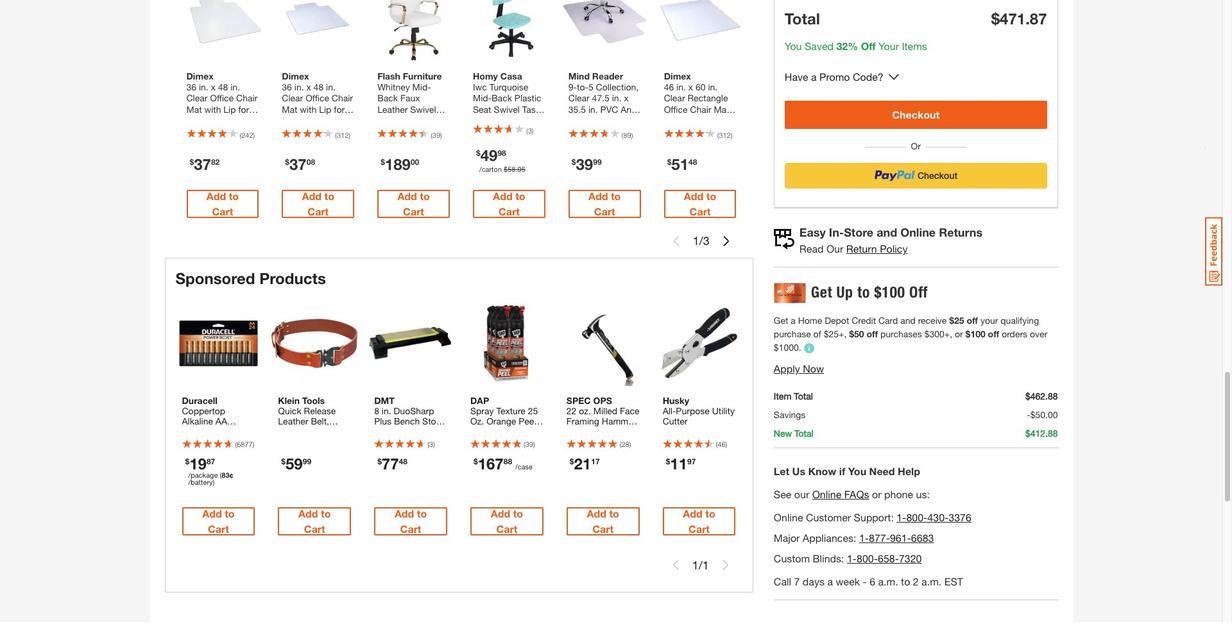 Task type: locate. For each thing, give the bounding box(es) containing it.
36 for $ 37 08
[[282, 81, 292, 92]]

1 vertical spatial or
[[873, 489, 882, 501]]

whitney
[[378, 81, 410, 92]]

clear inside dimex 36 in. x 48 in. clear office chair mat with lip for hard floors
[[282, 93, 303, 104]]

add to cart button down "$ 39 99"
[[569, 190, 641, 218]]

0 horizontal spatial or
[[873, 489, 882, 501]]

returns
[[939, 225, 983, 239]]

you left saved
[[785, 40, 802, 52]]

1 clear from the left
[[187, 93, 208, 104]]

2 horizontal spatial for
[[664, 115, 675, 126]]

office inside dimex 36 in. x 48 in. clear office chair mat with lip for hard floors
[[306, 93, 329, 104]]

add to cart button down $ 77 48
[[374, 508, 448, 536]]

0 vertical spatial texture
[[497, 406, 526, 417]]

$ inside $ 51 48
[[668, 157, 672, 167]]

22 oz. milled face framing hammer, steel handle image
[[560, 301, 646, 387]]

$ 37 08
[[285, 155, 315, 173]]

1 horizontal spatial leather
[[378, 104, 408, 115]]

0 horizontal spatial ( 312 )
[[335, 131, 351, 139]]

( 3 ) down the task
[[526, 127, 534, 135]]

add to cart down 08 on the top left of the page
[[302, 190, 334, 217]]

46 inside the dimex 46 in. x 60 in. clear rectangle office chair mat for hard floors
[[664, 81, 674, 92]]

add to cart button for 22 oz. milled face framing hammer, steel handle
[[567, 508, 640, 536]]

$50
[[850, 329, 865, 340]]

1 horizontal spatial 37
[[290, 155, 307, 173]]

( for 36 in. x 48 in. clear office chair mat with lip for low pile carpet
[[240, 131, 242, 139]]

1-800-658-7320 link
[[847, 553, 922, 565]]

orange
[[487, 416, 516, 427]]

mat up $ 37 08
[[282, 104, 298, 115]]

clear for $ 37 08
[[282, 93, 303, 104]]

) for coppertop alkaline aa batteries (24- pack), double a batteries
[[253, 441, 254, 449]]

0 horizontal spatial hard
[[282, 115, 302, 126]]

1 vertical spatial this is the first slide image
[[671, 561, 681, 571]]

2 floors from the left
[[700, 115, 725, 126]]

to for spec ops 22 oz. milled face framing hammer, steel handle
[[610, 508, 620, 520]]

1 vertical spatial 1-
[[860, 532, 869, 545]]

add to cart down $ 77 48
[[395, 508, 427, 536]]

this is the first slide image
[[671, 236, 682, 246], [671, 561, 681, 571]]

1 back from the left
[[378, 93, 398, 104]]

x inside dimex 36 in. x 48 in. clear office chair mat with lip for hard floors
[[307, 81, 311, 92]]

) for all-purpose utility cutter
[[726, 441, 728, 449]]

with up the pile
[[204, 104, 221, 115]]

add for 36 in. x 48 in. clear office chair mat with lip for low pile carpet
[[207, 190, 226, 202]]

spray up the pack)
[[471, 457, 494, 468]]

$ 11 97
[[666, 455, 696, 473]]

1 horizontal spatial lip
[[319, 104, 332, 115]]

$25
[[950, 315, 965, 326]]

add to cart up 1 / 3
[[684, 190, 717, 217]]

1- down major appliances: 1-877-961-6683
[[847, 553, 857, 565]]

3 dimex from the left
[[664, 70, 691, 81]]

$ 59 99
[[281, 455, 311, 473]]

seat
[[473, 104, 492, 115]]

0 vertical spatial 1-
[[897, 512, 907, 524]]

wall
[[478, 437, 495, 448]]

easy
[[800, 225, 826, 239]]

1 floors from the left
[[304, 115, 329, 126]]

add down '$ 189 00' at the left top of the page
[[398, 190, 417, 202]]

get
[[811, 283, 833, 302], [774, 315, 789, 326]]

0 vertical spatial ( 3 )
[[526, 127, 534, 135]]

77
[[382, 455, 399, 473]]

klein tools quick release leather belt, extra large
[[278, 396, 336, 437]]

1 horizontal spatial off
[[910, 283, 928, 302]]

texture up /case at the left bottom
[[496, 447, 525, 458]]

0 vertical spatial 46
[[664, 81, 674, 92]]

/
[[700, 234, 704, 248], [699, 559, 703, 573]]

1 horizontal spatial for
[[334, 104, 345, 115]]

or
[[955, 329, 964, 340], [873, 489, 882, 501]]

1-800-430-3376 link
[[897, 512, 972, 524]]

1 horizontal spatial 39
[[526, 441, 533, 449]]

clear for $ 37 82
[[187, 93, 208, 104]]

1 vertical spatial online
[[813, 489, 842, 501]]

adjustable
[[473, 126, 516, 137]]

mid- inside flash furniture whitney mid- back faux leather swivel ergonomic office chair in white/gold frame with arms
[[413, 81, 431, 92]]

1 ( 312 ) from the left
[[335, 131, 351, 139]]

cart
[[212, 205, 233, 217], [308, 205, 329, 217], [403, 205, 424, 217], [499, 205, 520, 217], [594, 205, 616, 217], [690, 205, 711, 217], [208, 524, 229, 536], [304, 524, 325, 536], [400, 524, 422, 536], [497, 524, 518, 536], [593, 524, 614, 536], [689, 524, 710, 536]]

36 inside dimex 36 in. x 48 in. clear office chair mat with lip for hard floors
[[282, 81, 292, 92]]

floors inside the dimex 46 in. x 60 in. clear rectangle office chair mat for hard floors
[[700, 115, 725, 126]]

spray texture 25 oz. orange peel water based 2-in-1 wall and ceiling white texture spray with aim tech nozzle (6-pack) image
[[464, 301, 550, 387]]

to for dmt 8 in. duosharp plus bench stone fine/coarse with base
[[417, 508, 427, 520]]

$ inside $ 37 82
[[190, 157, 194, 167]]

$ inside "$ 39 99"
[[572, 157, 576, 167]]

0 vertical spatial and
[[877, 225, 898, 239]]

0 horizontal spatial 39
[[433, 131, 440, 139]]

with down duosharp
[[426, 427, 442, 437]]

for inside the dimex 46 in. x 60 in. clear rectangle office chair mat for hard floors
[[664, 115, 675, 126]]

sponsored
[[176, 269, 255, 287]]

leather up ergonomic
[[378, 104, 408, 115]]

$100 down your
[[966, 329, 986, 340]]

lip inside 'dimex 36 in. x 48 in. clear office chair mat with lip for low pile carpet'
[[224, 104, 236, 115]]

add down $ 59 99
[[299, 508, 318, 520]]

cart for 36 in. x 48 in. clear office chair mat with lip for hard floors
[[308, 205, 329, 217]]

office down pvc
[[589, 115, 613, 126]]

based
[[497, 427, 522, 437]]

add for all-purpose utility cutter
[[683, 508, 703, 520]]

spray up water
[[471, 406, 494, 417]]

floors
[[304, 115, 329, 126], [700, 115, 725, 126]]

$ 189 00
[[381, 155, 419, 173]]

cart for all-purpose utility cutter
[[689, 524, 710, 536]]

add for 22 oz. milled face framing hammer, steel handle
[[587, 508, 607, 520]]

19
[[190, 455, 207, 473]]

cart for 9-to-5 collection, clear 47.5 in. x 35.5 in. pvc anti- skid office chair mat
[[594, 205, 616, 217]]

0 horizontal spatial floors
[[304, 115, 329, 126]]

2 ( 312 ) from the left
[[718, 131, 733, 139]]

us
[[793, 466, 806, 478]]

22
[[567, 406, 577, 417]]

1 horizontal spatial dimex
[[282, 70, 309, 81]]

us:
[[917, 489, 930, 501]]

add to cart button for iwc turquoise mid-back plastic seat swivel task chair with adjustable height
[[473, 190, 546, 218]]

online up policy
[[901, 225, 936, 239]]

0 vertical spatial get
[[811, 283, 833, 302]]

0 horizontal spatial 37
[[194, 155, 211, 173]]

1 vertical spatial 3
[[704, 234, 710, 248]]

rectangle
[[688, 93, 728, 104]]

chair inside dimex 36 in. x 48 in. clear office chair mat with lip for hard floors
[[332, 93, 353, 104]]

1 vertical spatial batteries
[[182, 447, 218, 458]]

1 inside dap spray texture 25 oz. orange peel water based 2-in- 1 wall and ceiling white texture spray with aim tech nozzle (6- pack)
[[471, 437, 476, 448]]

2 37 from the left
[[290, 155, 307, 173]]

( down 2- on the left of page
[[524, 441, 526, 449]]

$ inside $ 59 99
[[281, 457, 286, 467]]

add to cart for coppertop alkaline aa batteries (24- pack), double a batteries
[[202, 508, 235, 536]]

credit card icon image
[[774, 283, 806, 304]]

chair inside homy casa iwc turquoise mid-back plastic seat swivel task chair with adjustable height
[[473, 115, 495, 126]]

this is the first slide image left 1 / 1
[[671, 561, 681, 571]]

( 312 ) for 51
[[718, 131, 733, 139]]

1 horizontal spatial 800-
[[907, 512, 928, 524]]

mid- inside homy casa iwc turquoise mid-back plastic seat swivel task chair with adjustable height
[[473, 93, 492, 104]]

in.
[[199, 81, 209, 92], [231, 81, 240, 92], [295, 81, 304, 92], [326, 81, 336, 92], [677, 81, 686, 92], [708, 81, 718, 92], [612, 93, 622, 104], [589, 104, 598, 115], [382, 406, 391, 417]]

) for iwc turquoise mid-back plastic seat swivel task chair with adjustable height
[[532, 127, 534, 135]]

2 vertical spatial total
[[795, 428, 814, 439]]

add to cart up 1 / 1
[[683, 508, 716, 536]]

( for 22 oz. milled face framing hammer, steel handle
[[620, 441, 622, 449]]

help
[[898, 466, 921, 478]]

add to cart button up 1 / 3
[[664, 190, 737, 218]]

dimex inside dimex 36 in. x 48 in. clear office chair mat with lip for hard floors
[[282, 70, 309, 81]]

add to cart down 58
[[493, 190, 526, 217]]

1 vertical spatial 46
[[718, 441, 726, 449]]

get up purchase
[[774, 315, 789, 326]]

leather down klein at bottom left
[[278, 416, 309, 427]]

off
[[967, 315, 979, 326], [867, 329, 878, 340], [989, 329, 1000, 340]]

a.m.
[[879, 576, 899, 588], [922, 576, 942, 588]]

x up 'anti-'
[[624, 93, 629, 104]]

for inside dimex 36 in. x 48 in. clear office chair mat with lip for hard floors
[[334, 104, 345, 115]]

office inside flash furniture whitney mid- back faux leather swivel ergonomic office chair in white/gold frame with arms
[[423, 115, 447, 126]]

$ inside $ 49 98
[[476, 148, 481, 158]]

add to cart button for 36 in. x 48 in. clear office chair mat with lip for low pile carpet
[[187, 190, 259, 218]]

1 swivel from the left
[[410, 104, 436, 115]]

312 for 37
[[337, 131, 349, 139]]

$ inside $ 167 88 /case
[[474, 457, 478, 467]]

mat down rectangle
[[714, 104, 730, 115]]

aa
[[216, 416, 227, 427]]

/ left this is the last slide icon
[[699, 559, 703, 573]]

dimex inside the dimex 46 in. x 60 in. clear rectangle office chair mat for hard floors
[[664, 70, 691, 81]]

this is the last slide image
[[721, 561, 731, 571]]

home
[[799, 315, 823, 326]]

this is the first slide image for 11
[[671, 561, 681, 571]]

get left up
[[811, 283, 833, 302]]

1 vertical spatial ( 39 )
[[524, 441, 535, 449]]

1 horizontal spatial item
[[902, 40, 923, 52]]

x down 36 in. x 48 in. clear office chair mat with lip for hard floors image on the left top
[[307, 81, 311, 92]]

a right days
[[828, 576, 833, 588]]

6683
[[912, 532, 934, 545]]

add to cart button for 8 in. duosharp plus bench stone fine/coarse with base
[[374, 508, 448, 536]]

39 down skid
[[576, 155, 593, 173]]

peel
[[519, 416, 536, 427]]

texture up based
[[497, 406, 526, 417]]

hard up $ 37 08
[[282, 115, 302, 126]]

0 horizontal spatial and
[[497, 437, 513, 448]]

( for coppertop alkaline aa batteries (24- pack), double a batteries
[[235, 441, 237, 449]]

mat up "low"
[[187, 104, 202, 115]]

office inside mind reader 9-to-5 collection, clear 47.5 in. x 35.5 in. pvc anti- skid office chair mat
[[589, 115, 613, 126]]

office up 08 on the top left of the page
[[306, 93, 329, 104]]

$ for $ 77 48
[[378, 457, 382, 467]]

add to cart button for 46 in. x 60 in. clear rectangle office chair mat for hard floors
[[664, 190, 737, 218]]

add for 8 in. duosharp plus bench stone fine/coarse with base
[[395, 508, 414, 520]]

add to cart for quick release leather belt, extra large
[[299, 508, 331, 536]]

800- up call 7 days a week - 6 a.m. to 2 a.m. est
[[857, 553, 878, 565]]

handle
[[590, 427, 618, 437]]

flash furniture whitney mid- back faux leather swivel ergonomic office chair in white/gold frame with arms
[[378, 70, 447, 160]]

add to cart for whitney mid- back faux leather swivel ergonomic office chair in white/gold frame with arms
[[398, 190, 430, 217]]

add down /battery
[[202, 508, 222, 520]]

$ for $ 167 88 /case
[[474, 457, 478, 467]]

08
[[307, 157, 315, 167]]

1 vertical spatial texture
[[496, 447, 525, 458]]

add for 36 in. x 48 in. clear office chair mat with lip for hard floors
[[302, 190, 322, 202]]

1 dimex from the left
[[187, 70, 214, 81]]

quick release leather belt, extra large image
[[272, 301, 358, 387]]

2 dimex from the left
[[282, 70, 309, 81]]

husky
[[663, 396, 690, 407]]

add to cart button down /battery
[[182, 508, 255, 536]]

46 down 'utility'
[[718, 441, 726, 449]]

$ for $ 11 97
[[666, 457, 671, 467]]

( for all-purpose utility cutter
[[716, 441, 718, 449]]

2 horizontal spatial dimex
[[664, 70, 691, 81]]

est
[[945, 576, 964, 588]]

milled
[[594, 406, 618, 417]]

for for $ 37 82
[[238, 104, 249, 115]]

0 vertical spatial this is the first slide image
[[671, 236, 682, 246]]

( 312 ) for 37
[[335, 131, 351, 139]]

0 horizontal spatial a.m.
[[879, 576, 899, 588]]

3 down the task
[[528, 127, 532, 135]]

office down rectangle
[[664, 104, 688, 115]]

swivel down faux
[[410, 104, 436, 115]]

clear inside mind reader 9-to-5 collection, clear 47.5 in. x 35.5 in. pvc anti- skid office chair mat
[[569, 93, 590, 104]]

total up the savings
[[794, 391, 813, 402]]

0 horizontal spatial off
[[861, 40, 876, 52]]

off down your
[[989, 329, 1000, 340]]

48 inside dimex 36 in. x 48 in. clear office chair mat with lip for hard floors
[[314, 81, 324, 92]]

swivel inside homy casa iwc turquoise mid-back plastic seat swivel task chair with adjustable height
[[494, 104, 520, 115]]

( 312 ) down dimex 36 in. x 48 in. clear office chair mat with lip for hard floors
[[335, 131, 351, 139]]

4 clear from the left
[[664, 93, 685, 104]]

0 horizontal spatial leather
[[278, 416, 309, 427]]

and up purchases
[[901, 315, 916, 326]]

0 horizontal spatial 312
[[337, 131, 349, 139]]

1 vertical spatial mid-
[[473, 93, 492, 104]]

with inside dap spray texture 25 oz. orange peel water based 2-in- 1 wall and ceiling white texture spray with aim tech nozzle (6- pack)
[[497, 457, 513, 468]]

x inside the dimex 46 in. x 60 in. clear rectangle office chair mat for hard floors
[[689, 81, 693, 92]]

hard inside dimex 36 in. x 48 in. clear office chair mat with lip for hard floors
[[282, 115, 302, 126]]

with
[[204, 104, 221, 115], [300, 104, 317, 115], [497, 115, 514, 126], [406, 149, 422, 160], [426, 427, 442, 437], [497, 457, 513, 468]]

2 horizontal spatial a
[[828, 576, 833, 588]]

clear inside 'dimex 36 in. x 48 in. clear office chair mat with lip for low pile carpet'
[[187, 93, 208, 104]]

0 horizontal spatial 99
[[303, 457, 311, 467]]

1 vertical spatial a
[[791, 315, 796, 326]]

add down $ 21 17
[[587, 508, 607, 520]]

off down get a home depot credit card and receive $25 off
[[867, 329, 878, 340]]

1 vertical spatial off
[[910, 283, 928, 302]]

$ for $ 19 87 /package ( 83 ¢ /battery )
[[185, 457, 190, 467]]

189
[[385, 155, 411, 173]]

$ inside $ 77 48
[[378, 457, 382, 467]]

item
[[902, 40, 923, 52], [774, 391, 792, 402]]

add to cart for 22 oz. milled face framing hammer, steel handle
[[587, 508, 620, 536]]

1 horizontal spatial hard
[[678, 115, 697, 126]]

klein
[[278, 396, 300, 407]]

( 89 )
[[622, 131, 633, 139]]

.
[[516, 165, 518, 173]]

apply now link
[[774, 363, 824, 375]]

1 hard from the left
[[282, 115, 302, 126]]

0 vertical spatial spray
[[471, 406, 494, 417]]

2 hard from the left
[[678, 115, 697, 126]]

$ inside $ 21 17
[[570, 457, 574, 467]]

1- for 800-
[[847, 553, 857, 565]]

37 for $ 37 08
[[290, 155, 307, 173]]

0 horizontal spatial 36
[[187, 81, 197, 92]]

0 horizontal spatial -
[[863, 576, 867, 588]]

2 vertical spatial 1-
[[847, 553, 857, 565]]

1 37 from the left
[[194, 155, 211, 173]]

1 horizontal spatial 3
[[528, 127, 532, 135]]

belt,
[[311, 416, 329, 427]]

) inside "$ 19 87 /package ( 83 ¢ /battery )"
[[213, 479, 215, 487]]

36 inside 'dimex 36 in. x 48 in. clear office chair mat with lip for low pile carpet'
[[187, 81, 197, 92]]

base
[[374, 437, 395, 448]]

a up purchase
[[791, 315, 796, 326]]

1 horizontal spatial you
[[849, 466, 867, 478]]

add to cart button down 17
[[567, 508, 640, 536]]

$ inside "$ 19 87 /package ( 83 ¢ /battery )"
[[185, 457, 190, 467]]

1 vertical spatial total
[[794, 391, 813, 402]]

get a home depot credit card and receive $25 off
[[774, 315, 979, 326]]

or for $300+,
[[955, 329, 964, 340]]

lip inside dimex 36 in. x 48 in. clear office chair mat with lip for hard floors
[[319, 104, 332, 115]]

$ for $ 37 82
[[190, 157, 194, 167]]

1 horizontal spatial back
[[492, 93, 512, 104]]

( left ¢
[[220, 471, 222, 480]]

1- up 961-
[[897, 512, 907, 524]]

1 horizontal spatial floors
[[700, 115, 725, 126]]

28
[[622, 441, 630, 449]]

and inside dap spray texture 25 oz. orange peel water based 2-in- 1 wall and ceiling white texture spray with aim tech nozzle (6- pack)
[[497, 437, 513, 448]]

( down carpet
[[240, 131, 242, 139]]

add to cart button down '$ 189 00' at the left top of the page
[[378, 190, 450, 218]]

a right have
[[812, 71, 817, 83]]

have a promo code?
[[785, 71, 884, 83]]

( 3 )
[[526, 127, 534, 135], [428, 441, 435, 449]]

this is the first slide image for 51
[[671, 236, 682, 246]]

x left 60
[[689, 81, 693, 92]]

add down $ 11 97
[[683, 508, 703, 520]]

policy
[[880, 243, 908, 255]]

add to cart button for coppertop alkaline aa batteries (24- pack), double a batteries
[[182, 508, 255, 536]]

orders
[[1002, 329, 1028, 340]]

read
[[800, 243, 824, 255]]

online customer support: 1-800-430-3376
[[774, 512, 972, 524]]

1 horizontal spatial mid-
[[473, 93, 492, 104]]

support:
[[854, 512, 894, 524]]

) for 46 in. x 60 in. clear rectangle office chair mat for hard floors
[[731, 131, 733, 139]]

0 vertical spatial item
[[902, 40, 923, 52]]

with inside homy casa iwc turquoise mid-back plastic seat swivel task chair with adjustable height
[[497, 115, 514, 126]]

0 horizontal spatial 1-
[[847, 553, 857, 565]]

add for coppertop alkaline aa batteries (24- pack), double a batteries
[[202, 508, 222, 520]]

/carton
[[480, 165, 502, 173]]

return policy link
[[847, 243, 908, 255]]

$100 up card
[[875, 283, 906, 302]]

1-
[[897, 512, 907, 524], [860, 532, 869, 545], [847, 553, 857, 565]]

2 swivel from the left
[[494, 104, 520, 115]]

1 vertical spatial ( 3 )
[[428, 441, 435, 449]]

with inside 'dimex 36 in. x 48 in. clear office chair mat with lip for low pile carpet'
[[204, 104, 221, 115]]

cart for 36 in. x 48 in. clear office chair mat with lip for low pile carpet
[[212, 205, 233, 217]]

chair inside 'dimex 36 in. x 48 in. clear office chair mat with lip for low pile carpet'
[[236, 93, 258, 104]]

99 down large
[[303, 457, 311, 467]]

1 horizontal spatial or
[[955, 329, 964, 340]]

0 horizontal spatial back
[[378, 93, 398, 104]]

46 left 60
[[664, 81, 674, 92]]

extra
[[278, 427, 299, 437]]

0 vertical spatial /
[[700, 234, 704, 248]]

phone
[[885, 489, 914, 501]]

add down $ 77 48
[[395, 508, 414, 520]]

2 a.m. from the left
[[922, 576, 942, 588]]

dimex inside 'dimex 36 in. x 48 in. clear office chair mat with lip for low pile carpet'
[[187, 70, 214, 81]]

add to cart down "$ 39 99"
[[589, 190, 621, 217]]

( down dimex 36 in. x 48 in. clear office chair mat with lip for hard floors
[[335, 131, 337, 139]]

0 vertical spatial you
[[785, 40, 802, 52]]

floors inside dimex 36 in. x 48 in. clear office chair mat with lip for hard floors
[[304, 115, 329, 126]]

99 down pvc
[[593, 157, 602, 167]]

0 vertical spatial -
[[1027, 410, 1031, 421]]

mat down skid
[[569, 126, 584, 137]]

46 in. x 60 in. clear rectangle office chair mat for hard floors image
[[658, 0, 743, 61]]

0 horizontal spatial online
[[774, 512, 804, 524]]

1 horizontal spatial -
[[1027, 410, 1031, 421]]

x inside 'dimex 36 in. x 48 in. clear office chair mat with lip for low pile carpet'
[[211, 81, 216, 92]]

1 lip from the left
[[224, 104, 236, 115]]

homy
[[473, 70, 498, 81]]

0 horizontal spatial $100
[[875, 283, 906, 302]]

for inside 'dimex 36 in. x 48 in. clear office chair mat with lip for low pile carpet'
[[238, 104, 249, 115]]

add to cart down 00
[[398, 190, 430, 217]]

lip for $ 37 82
[[224, 104, 236, 115]]

mat
[[187, 104, 202, 115], [282, 104, 298, 115], [714, 104, 730, 115], [569, 126, 584, 137]]

chair
[[236, 93, 258, 104], [332, 93, 353, 104], [690, 104, 712, 115], [473, 115, 495, 126], [615, 115, 637, 126], [378, 126, 399, 137]]

clear inside the dimex 46 in. x 60 in. clear rectangle office chair mat for hard floors
[[664, 93, 685, 104]]

clear for $ 51 48
[[664, 93, 685, 104]]

faqs
[[845, 489, 870, 501]]

off left your
[[861, 40, 876, 52]]

online inside easy in-store and online returns read our return policy
[[901, 225, 936, 239]]

( left a on the left bottom of page
[[235, 441, 237, 449]]

0 horizontal spatial you
[[785, 40, 802, 52]]

credit offer details image
[[804, 344, 815, 354]]

pack)
[[471, 478, 493, 489]]

turquoise
[[490, 81, 529, 92]]

add to cart down 17
[[587, 508, 620, 536]]

add to cart for 36 in. x 48 in. clear office chair mat with lip for hard floors
[[302, 190, 334, 217]]

48 down 36 in. x 48 in. clear office chair mat with lip for hard floors image on the left top
[[314, 81, 324, 92]]

dimex for $ 37 82
[[187, 70, 214, 81]]

1 horizontal spatial $100
[[966, 329, 986, 340]]

task
[[522, 104, 541, 115]]

0 horizontal spatial item
[[774, 391, 792, 402]]

( for 36 in. x 48 in. clear office chair mat with lip for hard floors
[[335, 131, 337, 139]]

- down $462.88
[[1027, 410, 1031, 421]]

$ for $ 59 99
[[281, 457, 286, 467]]

0 vertical spatial 39
[[433, 131, 440, 139]]

2 horizontal spatial off
[[989, 329, 1000, 340]]

99 for 59
[[303, 457, 311, 467]]

with down white/gold
[[406, 149, 422, 160]]

0 vertical spatial batteries
[[182, 427, 218, 437]]

( down rectangle
[[718, 131, 719, 139]]

add to cart button for spray texture 25 oz. orange peel water based 2-in- 1 wall and ceiling white texture spray with aim tech nozzle (6- pack)
[[471, 508, 544, 536]]

1 vertical spatial leather
[[278, 416, 309, 427]]

office inside the dimex 46 in. x 60 in. clear rectangle office chair mat for hard floors
[[664, 104, 688, 115]]

get for get up to $100 off
[[811, 283, 833, 302]]

2 312 from the left
[[719, 131, 731, 139]]

x up the pile
[[211, 81, 216, 92]]

add to cart button down 82
[[187, 190, 259, 218]]

mid-
[[413, 81, 431, 92], [473, 93, 492, 104]]

add to cart down $ 59 99
[[299, 508, 331, 536]]

( down hammer, in the bottom of the page
[[620, 441, 622, 449]]

add to cart down /battery
[[202, 508, 235, 536]]

add down $ 37 08
[[302, 190, 322, 202]]

( up arms
[[431, 131, 433, 139]]

( 3 ) for with
[[428, 441, 435, 449]]

and inside easy in-store and online returns read our return policy
[[877, 225, 898, 239]]

) for spray texture 25 oz. orange peel water based 2-in- 1 wall and ceiling white texture spray with aim tech nozzle (6- pack)
[[533, 441, 535, 449]]

back down turquoise
[[492, 93, 512, 104]]

your
[[879, 40, 900, 52]]

1 vertical spatial get
[[774, 315, 789, 326]]

$ inside $ 37 08
[[285, 157, 290, 167]]

leather inside flash furniture whitney mid- back faux leather swivel ergonomic office chair in white/gold frame with arms
[[378, 104, 408, 115]]

( 39 ) for 189
[[431, 131, 442, 139]]

99 inside $ 59 99
[[303, 457, 311, 467]]

week
[[836, 576, 860, 588]]

total for new total
[[795, 428, 814, 439]]

0 horizontal spatial ( 39 )
[[431, 131, 442, 139]]

add to cart button down 08 on the top left of the page
[[282, 190, 355, 218]]

to for husky all-purpose utility cutter
[[706, 508, 716, 520]]

for
[[238, 104, 249, 115], [334, 104, 345, 115], [664, 115, 675, 126]]

0 horizontal spatial dimex
[[187, 70, 214, 81]]

1 / 3
[[693, 234, 710, 248]]

1 36 from the left
[[187, 81, 197, 92]]

47.5
[[592, 93, 610, 104]]

1 horizontal spatial get
[[811, 283, 833, 302]]

office up the pile
[[210, 93, 234, 104]]

3 down the stone
[[429, 441, 433, 449]]

new
[[774, 428, 792, 439]]

0 vertical spatial 3
[[528, 127, 532, 135]]

chair inside flash furniture whitney mid- back faux leather swivel ergonomic office chair in white/gold frame with arms
[[378, 126, 399, 137]]

online up major
[[774, 512, 804, 524]]

dimex up "low"
[[187, 70, 214, 81]]

1 vertical spatial 99
[[303, 457, 311, 467]]

2 clear from the left
[[282, 93, 303, 104]]

with up the adjustable
[[497, 115, 514, 126]]

whitney mid-back faux leather swivel ergonomic office chair in white/gold frame with arms image
[[371, 0, 456, 61]]

800- up 6683
[[907, 512, 928, 524]]

$ inside '$ 189 00'
[[381, 157, 385, 167]]

coppertop alkaline aa batteries (24-pack), double a batteries image
[[176, 301, 262, 387]]

2 lip from the left
[[319, 104, 332, 115]]

sponsored products
[[176, 269, 326, 287]]

2 back from the left
[[492, 93, 512, 104]]

36 in. x 48 in. clear office chair mat with lip for hard floors image
[[276, 0, 361, 61]]

- left 6
[[863, 576, 867, 588]]

or for faqs
[[873, 489, 882, 501]]

x for $ 37 08
[[307, 81, 311, 92]]

1 312 from the left
[[337, 131, 349, 139]]

all-purpose utility cutter image
[[657, 301, 743, 387]]

1 vertical spatial /
[[699, 559, 703, 573]]

1 horizontal spatial 1-
[[860, 532, 869, 545]]

add to cart button for 9-to-5 collection, clear 47.5 in. x 35.5 in. pvc anti- skid office chair mat
[[569, 190, 641, 218]]

homy casa iwc turquoise mid-back plastic seat swivel task chair with adjustable height
[[473, 70, 544, 137]]

1 horizontal spatial and
[[877, 225, 898, 239]]

orders over $1000.
[[774, 329, 1048, 353]]

floors up 08 on the top left of the page
[[304, 115, 329, 126]]

$ inside $ 11 97
[[666, 457, 671, 467]]

312 down dimex 36 in. x 48 in. clear office chair mat with lip for hard floors
[[337, 131, 349, 139]]

1 horizontal spatial 46
[[718, 441, 726, 449]]

0 horizontal spatial ( 3 )
[[428, 441, 435, 449]]

0 vertical spatial mid-
[[413, 81, 431, 92]]

99 inside "$ 39 99"
[[593, 157, 602, 167]]

/ left next slide image
[[700, 234, 704, 248]]

2 vertical spatial a
[[828, 576, 833, 588]]

2 horizontal spatial 39
[[576, 155, 593, 173]]

add to cart for iwc turquoise mid-back plastic seat swivel task chair with adjustable height
[[493, 190, 526, 217]]

1 horizontal spatial 36
[[282, 81, 292, 92]]

1 vertical spatial and
[[901, 315, 916, 326]]

3 clear from the left
[[569, 93, 590, 104]]

0 horizontal spatial 46
[[664, 81, 674, 92]]

off right $25
[[967, 315, 979, 326]]

back inside homy casa iwc turquoise mid-back plastic seat swivel task chair with adjustable height
[[492, 93, 512, 104]]

2 36 from the left
[[282, 81, 292, 92]]

( down 'anti-'
[[622, 131, 624, 139]]

2 vertical spatial online
[[774, 512, 804, 524]]

add for 46 in. x 60 in. clear rectangle office chair mat for hard floors
[[684, 190, 704, 202]]

0 horizontal spatial lip
[[224, 104, 236, 115]]

3
[[528, 127, 532, 135], [704, 234, 710, 248], [429, 441, 433, 449]]

48 down fine/coarse
[[399, 457, 408, 467]]

0 horizontal spatial 800-
[[857, 553, 878, 565]]

item up the savings
[[774, 391, 792, 402]]

add down the pack)
[[491, 508, 511, 520]]



Task type: describe. For each thing, give the bounding box(es) containing it.
dimex for $ 37 08
[[282, 70, 309, 81]]

( inside "$ 19 87 /package ( 83 ¢ /battery )"
[[220, 471, 222, 480]]

1 vertical spatial -
[[863, 576, 867, 588]]

7
[[795, 576, 800, 588]]

cart for spray texture 25 oz. orange peel water based 2-in- 1 wall and ceiling white texture spray with aim tech nozzle (6- pack)
[[497, 524, 518, 536]]

0 vertical spatial $100
[[875, 283, 906, 302]]

1 vertical spatial $100
[[966, 329, 986, 340]]

1 horizontal spatial online
[[813, 489, 842, 501]]

cart for 22 oz. milled face framing hammer, steel handle
[[593, 524, 614, 536]]

11
[[671, 455, 688, 473]]

collection,
[[596, 81, 639, 92]]

37 for $ 37 82
[[194, 155, 211, 173]]

3 for homy casa iwc turquoise mid-back plastic seat swivel task chair with adjustable height
[[528, 127, 532, 135]]

( for whitney mid- back faux leather swivel ergonomic office chair in white/gold frame with arms
[[431, 131, 433, 139]]

cart for 46 in. x 60 in. clear rectangle office chair mat for hard floors
[[690, 205, 711, 217]]

to for dimex 46 in. x 60 in. clear rectangle office chair mat for hard floors
[[707, 190, 717, 202]]

0 vertical spatial total
[[785, 10, 821, 28]]

dap
[[471, 396, 489, 407]]

1 vertical spatial you
[[849, 466, 867, 478]]

97
[[688, 457, 696, 467]]

0 vertical spatial 800-
[[907, 512, 928, 524]]

cart for 8 in. duosharp plus bench stone fine/coarse with base
[[400, 524, 422, 536]]

to for dimex 36 in. x 48 in. clear office chair mat with lip for low pile carpet
[[229, 190, 239, 202]]

large
[[302, 427, 324, 437]]

add to cart for 46 in. x 60 in. clear rectangle office chair mat for hard floors
[[684, 190, 717, 217]]

add for quick release leather belt, extra large
[[299, 508, 318, 520]]

( 39 ) for /case
[[524, 441, 535, 449]]

36 for $ 37 82
[[187, 81, 197, 92]]

reader
[[593, 70, 624, 81]]

duosharp
[[394, 406, 434, 417]]

steel
[[567, 427, 587, 437]]

clear for $ 39 99
[[569, 93, 590, 104]]

$ 167 88 /case
[[474, 455, 533, 473]]

1 batteries from the top
[[182, 427, 218, 437]]

savings
[[774, 410, 806, 421]]

add to cart for spray texture 25 oz. orange peel water based 2-in- 1 wall and ceiling white texture spray with aim tech nozzle (6- pack)
[[491, 508, 523, 536]]

have a promo code? link
[[785, 69, 884, 85]]

hammer,
[[602, 416, 638, 427]]

dimex for $ 51 48
[[664, 70, 691, 81]]

add for iwc turquoise mid-back plastic seat swivel task chair with adjustable height
[[493, 190, 513, 202]]

a for get
[[791, 315, 796, 326]]

) for 36 in. x 48 in. clear office chair mat with lip for hard floors
[[349, 131, 351, 139]]

add to cart for all-purpose utility cutter
[[683, 508, 716, 536]]

9-
[[569, 81, 577, 92]]

for for $ 37 08
[[334, 104, 345, 115]]

get for get a home depot credit card and receive $25 off
[[774, 315, 789, 326]]

$ for $ 21 17
[[570, 457, 574, 467]]

2 horizontal spatial 3
[[704, 234, 710, 248]]

¢
[[230, 471, 233, 480]]

$ 51 48
[[668, 155, 698, 173]]

in-
[[829, 225, 844, 239]]

1 horizontal spatial off
[[967, 315, 979, 326]]

customer
[[806, 512, 851, 524]]

2 batteries from the top
[[182, 447, 218, 458]]

in
[[401, 126, 408, 137]]

dimex 36 in. x 48 in. clear office chair mat with lip for low pile carpet
[[187, 70, 258, 126]]

46 for (
[[718, 441, 726, 449]]

312 for 51
[[719, 131, 731, 139]]

x for $ 51 48
[[689, 81, 693, 92]]

ops
[[594, 396, 612, 407]]

dimex 46 in. x 60 in. clear rectangle office chair mat for hard floors
[[664, 70, 730, 126]]

anti-
[[621, 104, 640, 115]]

39 for /case
[[526, 441, 533, 449]]

plus
[[374, 416, 392, 427]]

2 horizontal spatial 1-
[[897, 512, 907, 524]]

pile
[[206, 115, 221, 126]]

pvc
[[601, 104, 619, 115]]

depot
[[825, 315, 850, 326]]

office inside 'dimex 36 in. x 48 in. clear office chair mat with lip for low pile carpet'
[[210, 93, 234, 104]]

) for 22 oz. milled face framing hammer, steel handle
[[630, 441, 631, 449]]

$ for $ 51 48
[[668, 157, 672, 167]]

back inside flash furniture whitney mid- back faux leather swivel ergonomic office chair in white/gold frame with arms
[[378, 93, 398, 104]]

$ 37 82
[[190, 155, 220, 173]]

) for 8 in. duosharp plus bench stone fine/coarse with base
[[433, 441, 435, 449]]

next slide image
[[722, 236, 732, 246]]

89
[[624, 131, 632, 139]]

products
[[260, 269, 326, 287]]

store
[[844, 225, 874, 239]]

our
[[795, 489, 810, 501]]

low
[[187, 115, 203, 126]]

5
[[589, 81, 594, 92]]

0 horizontal spatial off
[[867, 329, 878, 340]]

add to cart button for all-purpose utility cutter
[[663, 508, 736, 536]]

mat inside dimex 36 in. x 48 in. clear office chair mat with lip for hard floors
[[282, 104, 298, 115]]

nozzle
[[492, 468, 519, 479]]

2 spray from the top
[[471, 457, 494, 468]]

white/gold
[[378, 138, 423, 148]]

$ for $ 49 98
[[476, 148, 481, 158]]

checkout button
[[785, 101, 1048, 129]]

2 horizontal spatial and
[[901, 315, 916, 326]]

swivel inside flash furniture whitney mid- back faux leather swivel ergonomic office chair in white/gold frame with arms
[[410, 104, 436, 115]]

dmt
[[374, 396, 395, 407]]

( for spray texture 25 oz. orange peel water based 2-in- 1 wall and ceiling white texture spray with aim tech nozzle (6- pack)
[[524, 441, 526, 449]]

add to cart button for quick release leather belt, extra large
[[278, 508, 351, 536]]

let us know if you need help
[[774, 466, 921, 478]]

to for flash furniture whitney mid- back faux leather swivel ergonomic office chair in white/gold frame with arms
[[420, 190, 430, 202]]

days
[[803, 576, 825, 588]]

need
[[870, 466, 895, 478]]

1 a.m. from the left
[[879, 576, 899, 588]]

over
[[1030, 329, 1048, 340]]

credit
[[852, 315, 876, 326]]

35.5
[[569, 104, 586, 115]]

cart for iwc turquoise mid-back plastic seat swivel task chair with adjustable height
[[499, 205, 520, 217]]

36 in. x 48 in. clear office chair mat with lip for low pile carpet image
[[180, 0, 265, 61]]

leather inside "klein tools quick release leather belt, extra large"
[[278, 416, 309, 427]]

( for iwc turquoise mid-back plastic seat swivel task chair with adjustable height
[[526, 127, 528, 135]]

32%
[[837, 40, 859, 52]]

appliances:
[[803, 532, 857, 545]]

0 vertical spatial off
[[861, 40, 876, 52]]

$ for $ 39 99
[[572, 157, 576, 167]]

iwc turquoise mid-back plastic seat swivel task chair with adjustable height image
[[467, 0, 552, 61]]

48 inside 'dimex 36 in. x 48 in. clear office chair mat with lip for low pile carpet'
[[218, 81, 228, 92]]

add for 9-to-5 collection, clear 47.5 in. x 35.5 in. pvc anti- skid office chair mat
[[589, 190, 608, 202]]

if
[[840, 466, 846, 478]]

48 inside $ 77 48
[[399, 457, 408, 467]]

60
[[696, 81, 706, 92]]

) for 9-to-5 collection, clear 47.5 in. x 35.5 in. pvc anti- skid office chair mat
[[632, 131, 633, 139]]

48 inside $ 51 48
[[689, 157, 698, 167]]

stone
[[423, 416, 446, 427]]

mat inside mind reader 9-to-5 collection, clear 47.5 in. x 35.5 in. pvc anti- skid office chair mat
[[569, 126, 584, 137]]

chair inside the dimex 46 in. x 60 in. clear rectangle office chair mat for hard floors
[[690, 104, 712, 115]]

$50.00
[[1031, 410, 1058, 421]]

17
[[591, 457, 600, 467]]

blinds:
[[813, 553, 845, 565]]

to for duracell coppertop alkaline aa batteries (24- pack), double a batteries
[[225, 508, 235, 520]]

( 6877 )
[[235, 441, 254, 449]]

with inside flash furniture whitney mid- back faux leather swivel ergonomic office chair in white/gold frame with arms
[[406, 149, 422, 160]]

let
[[774, 466, 790, 478]]

167
[[478, 455, 504, 473]]

ceiling
[[515, 437, 543, 448]]

7320
[[899, 553, 922, 565]]

/carton $ 58 . 05
[[480, 165, 526, 173]]

framing
[[567, 416, 600, 427]]

in. inside 'dmt 8 in. duosharp plus bench stone fine/coarse with base'
[[382, 406, 391, 417]]

/ for 11
[[699, 559, 703, 573]]

mat inside the dimex 46 in. x 60 in. clear rectangle office chair mat for hard floors
[[714, 104, 730, 115]]

custom blinds: 1-800-658-7320
[[774, 553, 922, 565]]

now
[[803, 363, 824, 375]]

49
[[481, 146, 498, 164]]

82
[[211, 157, 220, 167]]

9-to-5 collection, clear 47.5 in. x 35.5 in. pvc anti-skid office chair mat image
[[562, 0, 648, 61]]

s
[[923, 40, 928, 52]]

$ 77 48
[[378, 455, 408, 473]]

39 for 189
[[433, 131, 440, 139]]

$50 off purchases $300+, or $100 off
[[850, 329, 1000, 340]]

release
[[304, 406, 336, 417]]

add to cart for 8 in. duosharp plus bench stone fine/coarse with base
[[395, 508, 427, 536]]

cart for coppertop alkaline aa batteries (24- pack), double a batteries
[[208, 524, 229, 536]]

coppertop
[[182, 406, 225, 417]]

6
[[870, 576, 876, 588]]

major appliances: 1-877-961-6683
[[774, 532, 934, 545]]

mat inside 'dimex 36 in. x 48 in. clear office chair mat with lip for low pile carpet'
[[187, 104, 202, 115]]

242
[[242, 131, 253, 139]]

( 28 )
[[620, 441, 631, 449]]

to for dap spray texture 25 oz. orange peel water based 2-in- 1 wall and ceiling white texture spray with aim tech nozzle (6- pack)
[[513, 508, 523, 520]]

flash
[[378, 70, 401, 81]]

aim
[[516, 457, 531, 468]]

utility
[[712, 406, 735, 417]]

1- for 877-
[[860, 532, 869, 545]]

double
[[209, 437, 238, 448]]

1 vertical spatial 800-
[[857, 553, 878, 565]]

qualifying
[[1001, 315, 1040, 326]]

8 in. duosharp plus bench stone fine/coarse with base image
[[368, 301, 454, 387]]

add to cart button for 36 in. x 48 in. clear office chair mat with lip for hard floors
[[282, 190, 355, 218]]

( for 46 in. x 60 in. clear rectangle office chair mat for hard floors
[[718, 131, 719, 139]]

$ 49 98
[[476, 146, 506, 164]]

add to cart for 36 in. x 48 in. clear office chair mat with lip for low pile carpet
[[207, 190, 239, 217]]

duracell
[[182, 396, 218, 407]]

arms
[[425, 149, 446, 160]]

add to cart button for whitney mid- back faux leather swivel ergonomic office chair in white/gold frame with arms
[[378, 190, 450, 218]]

/ for 51
[[700, 234, 704, 248]]

with inside dimex 36 in. x 48 in. clear office chair mat with lip for hard floors
[[300, 104, 317, 115]]

add to cart for 9-to-5 collection, clear 47.5 in. x 35.5 in. pvc anti- skid office chair mat
[[589, 190, 621, 217]]

with inside 'dmt 8 in. duosharp plus bench stone fine/coarse with base'
[[426, 427, 442, 437]]

3 for dmt 8 in. duosharp plus bench stone fine/coarse with base
[[429, 441, 433, 449]]

call 7 days a week - 6 a.m. to 2 a.m. est
[[774, 576, 964, 588]]

promo
[[820, 71, 850, 83]]

a for have
[[812, 71, 817, 83]]

code?
[[853, 71, 884, 83]]

chair inside mind reader 9-to-5 collection, clear 47.5 in. x 35.5 in. pvc anti- skid office chair mat
[[615, 115, 637, 126]]

to for mind reader 9-to-5 collection, clear 47.5 in. x 35.5 in. pvc anti- skid office chair mat
[[611, 190, 621, 202]]

feedback link image
[[1206, 217, 1223, 286]]

46 for dimex
[[664, 81, 674, 92]]

1 spray from the top
[[471, 406, 494, 417]]

( 3 ) for swivel
[[526, 127, 534, 135]]

to for homy casa iwc turquoise mid-back plastic seat swivel task chair with adjustable height
[[516, 190, 526, 202]]

6877
[[237, 441, 253, 449]]

x inside mind reader 9-to-5 collection, clear 47.5 in. x 35.5 in. pvc anti- skid office chair mat
[[624, 93, 629, 104]]

99 for 39
[[593, 157, 602, 167]]

fine/coarse
[[374, 427, 423, 437]]

hard inside the dimex 46 in. x 60 in. clear rectangle office chair mat for hard floors
[[678, 115, 697, 126]]

total for item total
[[794, 391, 813, 402]]



Task type: vqa. For each thing, say whether or not it's contained in the screenshot.
Reviews
no



